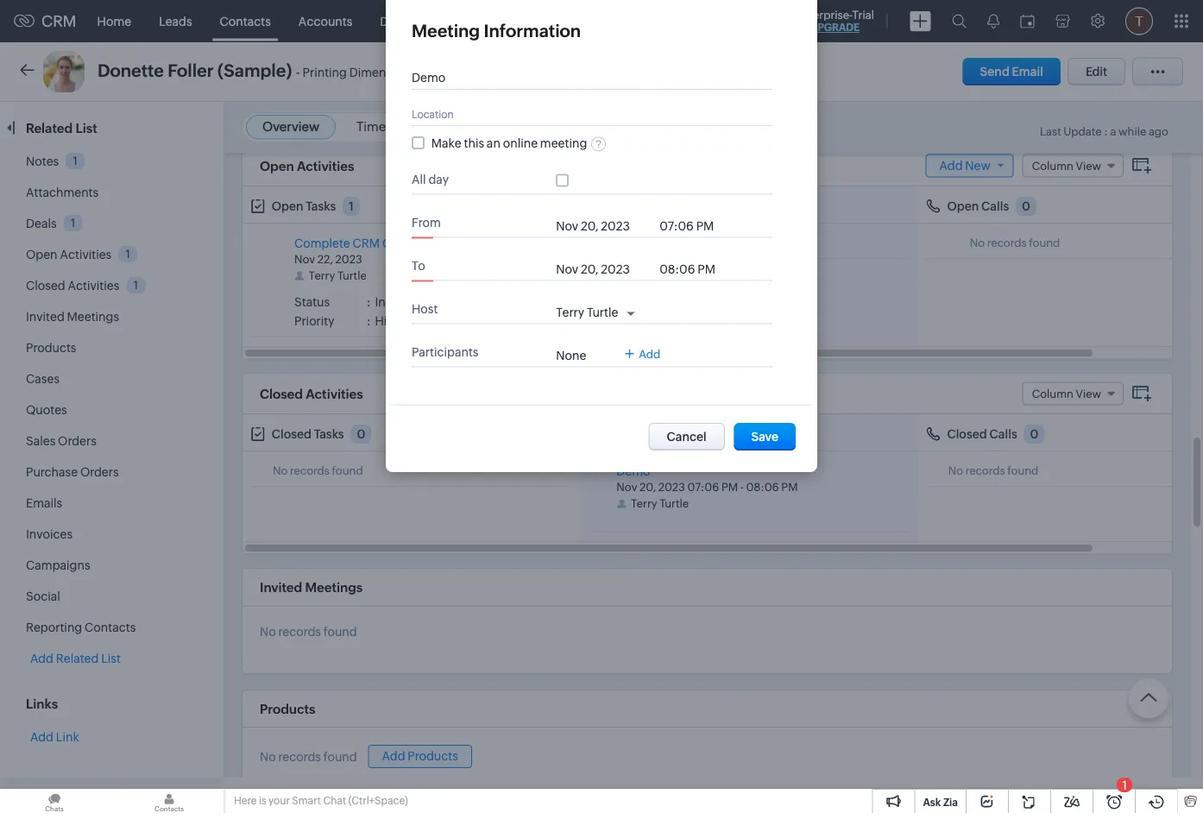 Task type: locate. For each thing, give the bounding box(es) containing it.
: high
[[367, 315, 402, 329]]

add link
[[30, 730, 79, 744]]

terry turtle down 22,
[[309, 270, 367, 283]]

high
[[375, 315, 402, 329]]

- inside demo nov 20, 2023 07:06 pm - 08:06 pm
[[740, 481, 744, 494]]

open calls
[[947, 200, 1009, 214]]

0 vertical spatial contacts
[[220, 14, 271, 28]]

nov down 'demo'
[[617, 481, 637, 494]]

None button
[[649, 423, 725, 451], [734, 423, 796, 451], [649, 423, 725, 451], [734, 423, 796, 451]]

0 right closed calls at the bottom of page
[[1030, 428, 1039, 442]]

1 vertical spatial related
[[412, 388, 455, 402]]

terry down 22,
[[309, 270, 335, 283]]

terry turtle for complete crm getting started steps
[[309, 270, 367, 283]]

1 horizontal spatial open activities
[[260, 159, 354, 174]]

0 vertical spatial 2023
[[335, 253, 362, 266]]

contacts up "donette foller (sample) - printing dimensions (sample)"
[[220, 14, 271, 28]]

contacts
[[220, 14, 271, 28], [85, 621, 136, 634]]

calls for closed activities
[[990, 428, 1017, 442]]

open meetings
[[609, 200, 697, 214]]

zia
[[943, 796, 958, 808]]

2023 right 20,
[[658, 481, 685, 494]]

1 vertical spatial :
[[367, 296, 371, 310]]

-
[[296, 65, 300, 80], [740, 481, 744, 494]]

contacts up 'add related list'
[[85, 621, 136, 634]]

0 vertical spatial nov
[[294, 253, 315, 266]]

0 vertical spatial closed activities
[[26, 279, 119, 293]]

add down reporting
[[30, 652, 53, 666]]

20,
[[640, 481, 656, 494]]

activities up closed tasks
[[306, 387, 363, 402]]

purchase
[[26, 465, 78, 479]]

turtle for demo
[[660, 498, 689, 511]]

:
[[1104, 125, 1108, 138], [367, 296, 371, 310], [367, 315, 371, 329]]

1 pm from the left
[[722, 481, 738, 494]]

2 horizontal spatial terry turtle
[[631, 498, 689, 511]]

participants
[[412, 345, 479, 359]]

2 vertical spatial turtle
[[660, 498, 689, 511]]

make this an online meeting
[[431, 136, 587, 150]]

reporting contacts
[[26, 621, 136, 634]]

0 right closed tasks
[[357, 428, 365, 442]]

0 horizontal spatial to
[[412, 258, 425, 272]]

1 horizontal spatial closed activities
[[260, 387, 363, 402]]

2 vertical spatial tasks
[[314, 428, 344, 442]]

1 mmm d, yyyy text field from the top
[[556, 219, 651, 232]]

orders for purchase orders
[[80, 465, 119, 479]]

1 vertical spatial invited
[[260, 581, 302, 596]]

pm
[[722, 481, 738, 494], [781, 481, 798, 494]]

1 vertical spatial calls
[[990, 428, 1017, 442]]

pm right '08:06'
[[781, 481, 798, 494]]

to
[[412, 258, 425, 272], [457, 388, 471, 402]]

closed activities up invited meetings link
[[26, 279, 119, 293]]

0 horizontal spatial -
[[296, 65, 300, 80]]

0 vertical spatial -
[[296, 65, 300, 80]]

0 right open calls
[[1022, 200, 1031, 214]]

mmm d, yyyy text field for from
[[556, 219, 651, 232]]

activities up closed activities link
[[60, 248, 112, 262]]

to down participants
[[457, 388, 471, 402]]

tasks
[[438, 14, 469, 28], [306, 200, 336, 214], [314, 428, 344, 442]]

calls for open activities
[[981, 200, 1009, 214]]

all
[[412, 172, 426, 186]]

terry turtle
[[309, 270, 367, 283], [556, 305, 618, 319], [631, 498, 689, 511]]

1 vertical spatial terry
[[556, 305, 585, 319]]

status
[[294, 296, 330, 310]]

in
[[375, 296, 386, 310]]

0 for closed calls
[[1030, 428, 1039, 442]]

1 vertical spatial deals link
[[26, 217, 57, 230]]

0 horizontal spatial (sample)
[[217, 61, 292, 81]]

0 horizontal spatial nov
[[294, 253, 315, 266]]

1 vertical spatial tasks
[[306, 200, 336, 214]]

2 horizontal spatial terry
[[631, 498, 657, 511]]

add left link
[[30, 730, 53, 744]]

0 for closed tasks
[[357, 428, 365, 442]]

list up attachments
[[75, 120, 97, 136]]

1 vertical spatial orders
[[80, 465, 119, 479]]

add up "(ctrl+space)"
[[382, 750, 405, 764]]

related up notes link at the left of the page
[[26, 120, 73, 136]]

0 vertical spatial orders
[[58, 434, 96, 448]]

no records found for open calls
[[970, 237, 1060, 250]]

0 vertical spatial deals
[[380, 14, 411, 28]]

chat
[[323, 795, 346, 807]]

chats image
[[0, 789, 109, 813]]

complete crm getting started steps link
[[294, 237, 501, 251]]

add products
[[382, 750, 458, 764]]

add right none
[[639, 348, 661, 361]]

1 vertical spatial mmm d, yyyy text field
[[556, 262, 651, 276]]

closed
[[26, 279, 65, 293], [260, 387, 303, 402], [272, 428, 312, 442], [609, 428, 649, 442], [947, 428, 987, 442]]

1 vertical spatial open activities
[[26, 248, 112, 262]]

1 horizontal spatial nov
[[617, 481, 637, 494]]

deals link down attachments
[[26, 217, 57, 230]]

0 horizontal spatial invited
[[26, 310, 65, 324]]

1 horizontal spatial products
[[260, 702, 316, 717]]

1 horizontal spatial contacts
[[220, 14, 271, 28]]

0 horizontal spatial open activities
[[26, 248, 112, 262]]

0 horizontal spatial 2023
[[335, 253, 362, 266]]

related down reporting contacts
[[56, 652, 99, 666]]

(sample) down "meeting"
[[418, 66, 468, 79]]

services
[[576, 14, 624, 28]]

no records found for closed calls
[[948, 465, 1039, 478]]

turtle
[[337, 270, 367, 283], [587, 305, 618, 319], [660, 498, 689, 511]]

started
[[427, 237, 469, 251]]

accounts link
[[285, 0, 366, 42]]

terry down 20,
[[631, 498, 657, 511]]

1 vertical spatial to
[[457, 388, 471, 402]]

orders right purchase
[[80, 465, 119, 479]]

crm left home
[[41, 12, 76, 30]]

all day
[[412, 172, 449, 186]]

2023 inside demo nov 20, 2023 07:06 pm - 08:06 pm
[[658, 481, 685, 494]]

2 mmm d, yyyy text field from the top
[[556, 262, 651, 276]]

2 vertical spatial terry
[[631, 498, 657, 511]]

sales
[[26, 434, 55, 448]]

0 horizontal spatial terry
[[309, 270, 335, 283]]

steps
[[471, 237, 501, 251]]

to down getting
[[412, 258, 425, 272]]

0 horizontal spatial crm
[[41, 12, 76, 30]]

0 vertical spatial mmm d, yyyy text field
[[556, 219, 651, 232]]

add for add link
[[30, 730, 53, 744]]

1 horizontal spatial -
[[740, 481, 744, 494]]

2 horizontal spatial turtle
[[660, 498, 689, 511]]

crm
[[41, 12, 76, 30], [353, 237, 380, 251]]

meetings link
[[483, 0, 563, 42]]

1 horizontal spatial 2023
[[658, 481, 685, 494]]

Title text field
[[412, 71, 757, 85]]

0 horizontal spatial turtle
[[337, 270, 367, 283]]

is
[[259, 795, 266, 807]]

(ctrl+space)
[[348, 795, 408, 807]]

foller
[[168, 61, 214, 81]]

records for closed tasks
[[290, 465, 330, 478]]

terry turtle up none
[[556, 305, 618, 319]]

orders for sales orders
[[58, 434, 96, 448]]

open activities up closed activities link
[[26, 248, 112, 262]]

2023 right 22,
[[335, 253, 362, 266]]

0 vertical spatial tasks
[[438, 14, 469, 28]]

add
[[940, 159, 963, 173], [639, 348, 661, 361], [30, 652, 53, 666], [30, 730, 53, 744], [382, 750, 405, 764]]

0 vertical spatial invited meetings
[[26, 310, 119, 324]]

crm left getting
[[353, 237, 380, 251]]

1 horizontal spatial list
[[101, 652, 121, 666]]

deals
[[380, 14, 411, 28], [26, 217, 57, 230]]

deals down attachments
[[26, 217, 57, 230]]

orders up purchase orders link
[[58, 434, 96, 448]]

closed activities up closed tasks
[[260, 387, 363, 402]]

0 vertical spatial turtle
[[337, 270, 367, 283]]

1 horizontal spatial deals link
[[366, 0, 425, 42]]

purchase orders
[[26, 465, 119, 479]]

2 horizontal spatial products
[[408, 750, 458, 764]]

0 vertical spatial to
[[412, 258, 425, 272]]

terry for complete crm getting started steps
[[309, 270, 335, 283]]

add for add new
[[940, 159, 963, 173]]

1 vertical spatial terry turtle
[[556, 305, 618, 319]]

terry up none
[[556, 305, 585, 319]]

invited meetings link
[[26, 310, 119, 324]]

tasks inside tasks link
[[438, 14, 469, 28]]

(sample) inside "donette foller (sample) - printing dimensions (sample)"
[[418, 66, 468, 79]]

hh:mm a text field
[[660, 219, 729, 232]]

related
[[26, 120, 73, 136], [412, 388, 455, 402], [56, 652, 99, 666]]

0 vertical spatial invited
[[26, 310, 65, 324]]

0 for open calls
[[1022, 200, 1031, 214]]

2 vertical spatial terry turtle
[[631, 498, 689, 511]]

0 vertical spatial deals link
[[366, 0, 425, 42]]

0 vertical spatial calls
[[981, 200, 1009, 214]]

related to
[[412, 388, 471, 402]]

1 horizontal spatial turtle
[[587, 305, 618, 319]]

meetings
[[497, 14, 549, 28], [644, 200, 697, 214], [67, 310, 119, 324], [652, 428, 705, 442], [305, 581, 363, 596]]

1 vertical spatial crm
[[353, 237, 380, 251]]

0 vertical spatial list
[[75, 120, 97, 136]]

mmm d, yyyy text field
[[556, 219, 651, 232], [556, 262, 651, 276]]

deals link up the printing dimensions (sample) link
[[366, 0, 425, 42]]

this
[[464, 136, 484, 150]]

quotes
[[26, 403, 67, 417]]

while
[[1119, 125, 1147, 138]]

add left new
[[940, 159, 963, 173]]

1 vertical spatial -
[[740, 481, 744, 494]]

0 horizontal spatial closed activities
[[26, 279, 119, 293]]

turtle for complete crm getting started steps
[[337, 270, 367, 283]]

1 vertical spatial invited meetings
[[260, 581, 363, 596]]

your
[[268, 795, 290, 807]]

- left '08:06'
[[740, 481, 744, 494]]

add new
[[940, 159, 991, 173]]

1 horizontal spatial pm
[[781, 481, 798, 494]]

reporting contacts link
[[26, 621, 136, 634]]

: left high
[[367, 315, 371, 329]]

list
[[75, 120, 97, 136], [101, 652, 121, 666]]

sales orders link
[[26, 434, 96, 448]]

tasks for closed activities
[[314, 428, 344, 442]]

2023
[[335, 253, 362, 266], [658, 481, 685, 494]]

1 horizontal spatial invited
[[260, 581, 302, 596]]

1 vertical spatial deals
[[26, 217, 57, 230]]

2 vertical spatial :
[[367, 315, 371, 329]]

records for open meetings
[[634, 237, 673, 250]]

0 vertical spatial terry
[[309, 270, 335, 283]]

1 vertical spatial nov
[[617, 481, 637, 494]]

: left a at the top
[[1104, 125, 1108, 138]]

open activities up open tasks
[[260, 159, 354, 174]]

contacts image
[[115, 789, 224, 813]]

0 up hh:mm a text box
[[709, 200, 718, 214]]

donette foller (sample) - printing dimensions (sample)
[[98, 61, 468, 81]]

0 horizontal spatial terry turtle
[[309, 270, 367, 283]]

new
[[965, 159, 991, 173]]

1 vertical spatial 2023
[[658, 481, 685, 494]]

host
[[412, 302, 438, 315]]

1 vertical spatial list
[[101, 652, 121, 666]]

terry turtle down 20,
[[631, 498, 689, 511]]

0 vertical spatial related
[[26, 120, 73, 136]]

demo link
[[617, 465, 650, 479]]

deals link
[[366, 0, 425, 42], [26, 217, 57, 230]]

1 vertical spatial contacts
[[85, 621, 136, 634]]

(sample) down the contacts link
[[217, 61, 292, 81]]

pm right '07:06' at the right bottom of page
[[722, 481, 738, 494]]

campaigns link
[[26, 558, 90, 572]]

dimensions
[[349, 66, 415, 79]]

list down reporting contacts link on the bottom
[[101, 652, 121, 666]]

0 horizontal spatial products
[[26, 341, 76, 355]]

nov left 22,
[[294, 253, 315, 266]]

1
[[73, 154, 78, 167], [349, 200, 354, 214], [71, 217, 75, 229], [126, 248, 130, 261], [134, 279, 138, 292], [718, 428, 723, 442], [1122, 778, 1127, 792]]

- left printing
[[296, 65, 300, 80]]

related down participants
[[412, 388, 455, 402]]

records
[[634, 237, 673, 250], [987, 237, 1027, 250], [290, 465, 330, 478], [966, 465, 1005, 478], [278, 625, 321, 639], [278, 750, 321, 764]]

1 horizontal spatial deals
[[380, 14, 411, 28]]

nov inside demo nov 20, 2023 07:06 pm - 08:06 pm
[[617, 481, 637, 494]]

deals left "meeting"
[[380, 14, 411, 28]]

0 horizontal spatial pm
[[722, 481, 738, 494]]

ask
[[923, 796, 941, 808]]

1 horizontal spatial to
[[457, 388, 471, 402]]

0 horizontal spatial list
[[75, 120, 97, 136]]

1 horizontal spatial crm
[[353, 237, 380, 251]]

0 vertical spatial terry turtle
[[309, 270, 367, 283]]

1 horizontal spatial (sample)
[[418, 66, 468, 79]]

invited
[[26, 310, 65, 324], [260, 581, 302, 596]]

cases
[[26, 372, 60, 386]]

(sample)
[[217, 61, 292, 81], [418, 66, 468, 79]]

products
[[26, 341, 76, 355], [260, 702, 316, 717], [408, 750, 458, 764]]

: left in
[[367, 296, 371, 310]]

terry
[[309, 270, 335, 283], [556, 305, 585, 319], [631, 498, 657, 511]]



Task type: describe. For each thing, give the bounding box(es) containing it.
0 vertical spatial products
[[26, 341, 76, 355]]

add for add products
[[382, 750, 405, 764]]

crm inside complete crm getting started steps nov 22, 2023
[[353, 237, 380, 251]]

activities up invited meetings link
[[68, 279, 119, 293]]

trial
[[852, 8, 874, 21]]

22,
[[317, 253, 333, 266]]

purchase orders link
[[26, 465, 119, 479]]

attachments link
[[26, 186, 99, 199]]

0 horizontal spatial deals
[[26, 217, 57, 230]]

: for : high
[[367, 315, 371, 329]]

here
[[234, 795, 257, 807]]

no for open meetings
[[617, 237, 632, 250]]

open tasks
[[272, 200, 336, 214]]

home
[[97, 14, 131, 28]]

send email button
[[963, 58, 1061, 85]]

mmm d, yyyy text field for to
[[556, 262, 651, 276]]

smart
[[292, 795, 321, 807]]

day
[[428, 172, 449, 186]]

demo nov 20, 2023 07:06 pm - 08:06 pm
[[617, 465, 798, 494]]

found for open meetings
[[676, 237, 707, 250]]

from
[[412, 215, 441, 229]]

2023 inside complete crm getting started steps nov 22, 2023
[[335, 253, 362, 266]]

0 vertical spatial open activities
[[260, 159, 354, 174]]

upgrade
[[810, 22, 860, 33]]

0 horizontal spatial contacts
[[85, 621, 136, 634]]

quotes link
[[26, 403, 67, 417]]

contacts link
[[206, 0, 285, 42]]

1 vertical spatial closed activities
[[260, 387, 363, 402]]

make
[[431, 136, 462, 150]]

found for closed calls
[[1008, 465, 1039, 478]]

related list
[[26, 120, 100, 136]]

donette
[[98, 61, 164, 81]]

enterprise-
[[796, 8, 852, 21]]

ask zia
[[923, 796, 958, 808]]

an
[[487, 136, 501, 150]]

here is your smart chat (ctrl+space)
[[234, 795, 408, 807]]

no records found for open meetings
[[617, 237, 707, 250]]

products link
[[26, 341, 76, 355]]

hh:mm a text field
[[660, 262, 729, 276]]

add for add related list
[[30, 652, 53, 666]]

related for related list
[[26, 120, 73, 136]]

07:06
[[688, 481, 719, 494]]

records for closed calls
[[966, 465, 1005, 478]]

invoices link
[[26, 527, 73, 541]]

complete
[[294, 237, 350, 251]]

: for : in progress
[[367, 296, 371, 310]]

overview link
[[262, 119, 319, 134]]

leads
[[159, 14, 192, 28]]

timeline link
[[356, 119, 408, 134]]

: in progress
[[367, 296, 437, 310]]

crm link
[[14, 12, 76, 30]]

1 horizontal spatial terry turtle
[[556, 305, 618, 319]]

emails link
[[26, 496, 62, 510]]

invoices
[[26, 527, 73, 541]]

update
[[1064, 125, 1102, 138]]

0 horizontal spatial deals link
[[26, 217, 57, 230]]

add products link
[[368, 746, 472, 769]]

cases link
[[26, 372, 60, 386]]

last update : a while ago
[[1040, 125, 1169, 138]]

notes link
[[26, 155, 59, 168]]

found for closed tasks
[[332, 465, 363, 478]]

1 horizontal spatial terry
[[556, 305, 585, 319]]

- inside "donette foller (sample) - printing dimensions (sample)"
[[296, 65, 300, 80]]

1 horizontal spatial invited meetings
[[260, 581, 363, 596]]

edit
[[1086, 65, 1107, 79]]

email
[[1012, 65, 1044, 79]]

terry for demo
[[631, 498, 657, 511]]

social
[[26, 590, 60, 603]]

add related list
[[30, 652, 121, 666]]

home link
[[83, 0, 145, 42]]

information
[[484, 21, 581, 41]]

0 for open meetings
[[709, 200, 718, 214]]

link
[[56, 730, 79, 744]]

08:06
[[746, 481, 779, 494]]

meeting
[[412, 21, 480, 41]]

send
[[980, 65, 1010, 79]]

2 vertical spatial related
[[56, 652, 99, 666]]

records for open calls
[[987, 237, 1027, 250]]

demo
[[617, 465, 650, 479]]

complete crm getting started steps nov 22, 2023
[[294, 237, 501, 266]]

Location text field
[[412, 107, 757, 121]]

links
[[26, 697, 58, 712]]

online
[[503, 136, 538, 150]]

services link
[[563, 0, 638, 42]]

timeline
[[356, 119, 408, 134]]

nov inside complete crm getting started steps nov 22, 2023
[[294, 253, 315, 266]]

closed activities link
[[26, 279, 119, 293]]

1 vertical spatial products
[[260, 702, 316, 717]]

terry turtle for demo
[[631, 498, 689, 511]]

2 pm from the left
[[781, 481, 798, 494]]

no records found for closed tasks
[[273, 465, 363, 478]]

tasks for open activities
[[306, 200, 336, 214]]

tasks link
[[425, 0, 483, 42]]

1 vertical spatial turtle
[[587, 305, 618, 319]]

no for closed calls
[[948, 465, 963, 478]]

social link
[[26, 590, 60, 603]]

enterprise-trial upgrade
[[796, 8, 874, 33]]

edit button
[[1068, 58, 1126, 85]]

progress
[[388, 296, 437, 310]]

add for add
[[639, 348, 661, 361]]

closed calls
[[947, 428, 1017, 442]]

ago
[[1149, 125, 1169, 138]]

leads link
[[145, 0, 206, 42]]

related for related to
[[412, 388, 455, 402]]

0 vertical spatial crm
[[41, 12, 76, 30]]

activities up open tasks
[[297, 159, 354, 174]]

found for open calls
[[1029, 237, 1060, 250]]

0 vertical spatial :
[[1104, 125, 1108, 138]]

2 vertical spatial products
[[408, 750, 458, 764]]

no for open calls
[[970, 237, 985, 250]]

last
[[1040, 125, 1061, 138]]

accounts
[[299, 14, 352, 28]]

printing dimensions (sample) link
[[303, 65, 468, 80]]

printing
[[303, 66, 347, 79]]

meeting
[[540, 136, 587, 150]]

none
[[556, 348, 586, 362]]

no for closed tasks
[[273, 465, 288, 478]]

0 horizontal spatial invited meetings
[[26, 310, 119, 324]]

add link
[[625, 348, 661, 361]]

open activities link
[[26, 248, 112, 262]]



Task type: vqa. For each thing, say whether or not it's contained in the screenshot.
the leftmost -
yes



